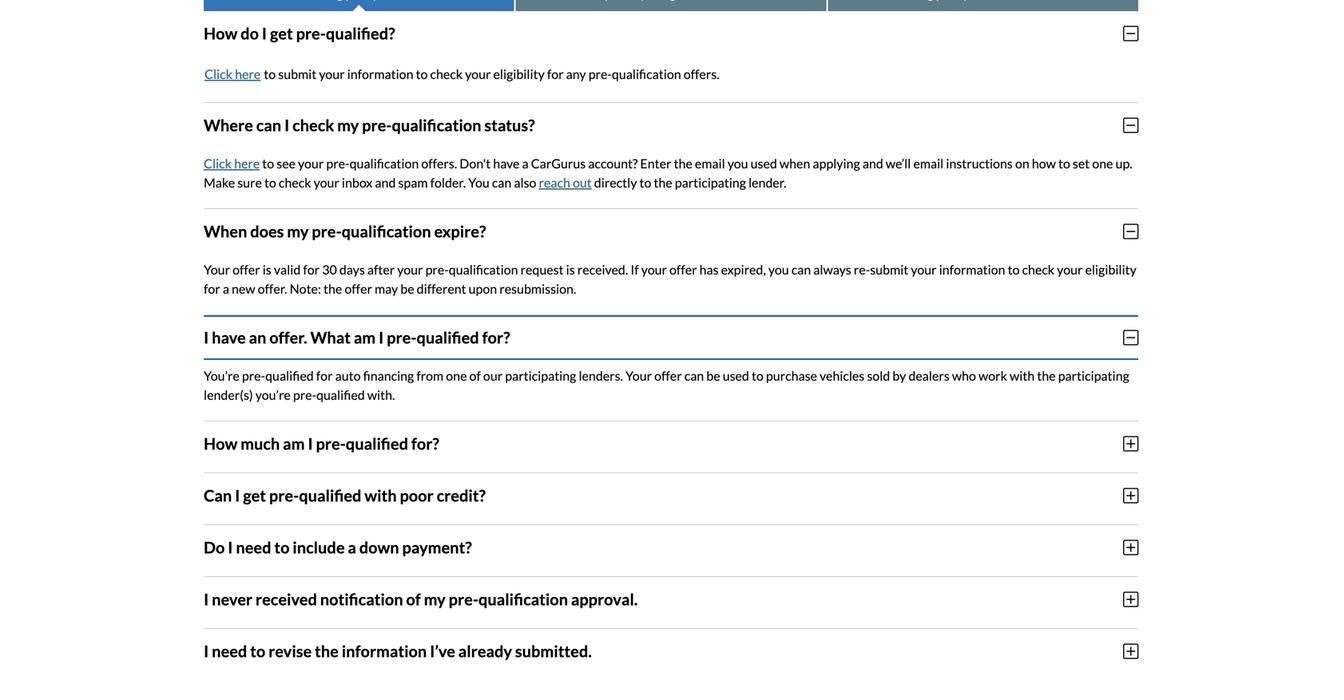 Task type: describe. For each thing, give the bounding box(es) containing it.
you're pre-qualified for auto financing from one of our participating lenders. your offer can be used to purchase vehicles sold by dealers who work with the participating lender(s) you're pre-qualified with.
[[204, 368, 1129, 403]]

enter
[[640, 156, 671, 171]]

pre- inside the your offer is valid for 30 days after your pre-qualification request is received. if your offer has expired, you can always re-submit your information to check your eligibility for a new offer. note: the offer may be different upon resubmission.
[[426, 262, 449, 277]]

with.
[[367, 387, 395, 403]]

status?
[[484, 116, 535, 135]]

vehicles
[[820, 368, 865, 384]]

to see your pre-qualification offers. don't have a cargurus account? enter the email you used when applying and we'll email instructions on how to set one up. make sure to check your inbox and spam folder. you can also
[[204, 156, 1133, 190]]

you inside the your offer is valid for 30 days after your pre-qualification request is received. if your offer has expired, you can always re-submit your information to check your eligibility for a new offer. note: the offer may be different upon resubmission.
[[768, 262, 789, 277]]

0 vertical spatial my
[[337, 116, 359, 135]]

poor
[[400, 486, 434, 506]]

offer down "days"
[[345, 281, 372, 297]]

qualification inside i never received notification of my pre-qualification approval. button
[[479, 590, 568, 609]]

qualification inside when does my pre-qualification expire? dropdown button
[[342, 222, 431, 241]]

eligibility inside the your offer is valid for 30 days after your pre-qualification request is received. if your offer has expired, you can always re-submit your information to check your eligibility for a new offer. note: the offer may be different upon resubmission.
[[1085, 262, 1137, 277]]

credit?
[[437, 486, 486, 506]]

for left 'any'
[[547, 66, 564, 82]]

inbox
[[342, 175, 373, 190]]

lender.
[[749, 175, 787, 190]]

click here
[[204, 156, 260, 171]]

click for click here
[[204, 156, 232, 171]]

after
[[367, 262, 395, 277]]

i've
[[430, 642, 455, 661]]

lender(s)
[[204, 387, 253, 403]]

cargurus
[[531, 156, 586, 171]]

of inside i never received notification of my pre-qualification approval. button
[[406, 590, 421, 609]]

pre- inside to see your pre-qualification offers. don't have a cargurus account? enter the email you used when applying and we'll email instructions on how to set one up. make sure to check your inbox and spam folder. you can also
[[326, 156, 350, 171]]

spam
[[398, 175, 428, 190]]

much
[[241, 434, 280, 454]]

has
[[700, 262, 719, 277]]

the inside the your offer is valid for 30 days after your pre-qualification request is received. if your offer has expired, you can always re-submit your information to check your eligibility for a new offer. note: the offer may be different upon resubmission.
[[324, 281, 342, 297]]

do i need to include a down payment? button
[[204, 526, 1139, 570]]

to inside the your offer is valid for 30 days after your pre-qualification request is received. if your offer has expired, you can always re-submit your information to check your eligibility for a new offer. note: the offer may be different upon resubmission.
[[1008, 262, 1020, 277]]

our
[[483, 368, 503, 384]]

for left 30
[[303, 262, 320, 277]]

for? inside button
[[411, 434, 439, 454]]

to inside button
[[274, 538, 290, 558]]

click here button
[[204, 62, 261, 86]]

be inside the your offer is valid for 30 days after your pre-qualification request is received. if your offer has expired, you can always re-submit your information to check your eligibility for a new offer. note: the offer may be different upon resubmission.
[[400, 281, 414, 297]]

i need to revise the information i've already submitted. button
[[204, 629, 1139, 674]]

check inside to see your pre-qualification offers. don't have a cargurus account? enter the email you used when applying and we'll email instructions on how to set one up. make sure to check your inbox and spam folder. you can also
[[279, 175, 311, 190]]

valid
[[274, 262, 301, 277]]

a inside button
[[348, 538, 356, 558]]

offer. inside the your offer is valid for 30 days after your pre-qualification request is received. if your offer has expired, you can always re-submit your information to check your eligibility for a new offer. note: the offer may be different upon resubmission.
[[258, 281, 287, 297]]

click here link
[[204, 156, 260, 171]]

request
[[521, 262, 564, 277]]

note:
[[290, 281, 321, 297]]

be inside you're pre-qualified for auto financing from one of our participating lenders. your offer can be used to purchase vehicles sold by dealers who work with the participating lender(s) you're pre-qualified with.
[[707, 368, 720, 384]]

reach
[[539, 175, 570, 190]]

can inside to see your pre-qualification offers. don't have a cargurus account? enter the email you used when applying and we'll email instructions on how to set one up. make sure to check your inbox and spam folder. you can also
[[492, 175, 512, 190]]

can i get pre-qualified with poor credit?
[[204, 486, 486, 506]]

used inside you're pre-qualified for auto financing from one of our participating lenders. your offer can be used to purchase vehicles sold by dealers who work with the participating lender(s) you're pre-qualified with.
[[723, 368, 749, 384]]

can
[[204, 486, 232, 506]]

notification
[[320, 590, 403, 609]]

may
[[375, 281, 398, 297]]

one inside you're pre-qualified for auto financing from one of our participating lenders. your offer can be used to purchase vehicles sold by dealers who work with the participating lender(s) you're pre-qualified with.
[[446, 368, 467, 384]]

offer. inside dropdown button
[[269, 328, 307, 347]]

account?
[[588, 156, 638, 171]]

reach out directly to the participating lender.
[[539, 175, 787, 190]]

dealers
[[909, 368, 950, 384]]

auto
[[335, 368, 361, 384]]

set
[[1073, 156, 1090, 171]]

can i get pre-qualified with poor credit? button
[[204, 474, 1139, 518]]

don't
[[460, 156, 491, 171]]

to inside you're pre-qualified for auto financing from one of our participating lenders. your offer can be used to purchase vehicles sold by dealers who work with the participating lender(s) you're pre-qualified with.
[[752, 368, 764, 384]]

if
[[631, 262, 639, 277]]

check inside the your offer is valid for 30 days after your pre-qualification request is received. if your offer has expired, you can always re-submit your information to check your eligibility for a new offer. note: the offer may be different upon resubmission.
[[1022, 262, 1055, 277]]

resubmission.
[[500, 281, 576, 297]]

applying
[[813, 156, 860, 171]]

on
[[1015, 156, 1030, 171]]

qualification down the how do i get pre-qualified? dropdown button
[[612, 66, 681, 82]]

when does my pre-qualification expire?
[[204, 222, 486, 241]]

i need to revise the information i've already submitted.
[[204, 642, 592, 661]]

payment?
[[402, 538, 472, 558]]

click for click here to submit your information to check your eligibility for any pre-qualification offers.
[[205, 66, 233, 82]]

when
[[780, 156, 810, 171]]

i inside button
[[228, 538, 233, 558]]

a inside the your offer is valid for 30 days after your pre-qualification request is received. if your offer has expired, you can always re-submit your information to check your eligibility for a new offer. note: the offer may be different upon resubmission.
[[223, 281, 229, 297]]

an
[[249, 328, 266, 347]]

where can i check my pre-qualification status?
[[204, 116, 535, 135]]

2 is from the left
[[566, 262, 575, 277]]

the down enter
[[654, 175, 672, 190]]

reach out link
[[539, 175, 592, 190]]

minus square image for where can i check my pre-qualification status?
[[1123, 116, 1139, 134]]

am inside i have an offer. what am i pre-qualified for? dropdown button
[[354, 328, 376, 347]]

see
[[277, 156, 296, 171]]

also
[[514, 175, 536, 190]]

getting pre-qualified tab panel
[[204, 11, 1139, 677]]

new
[[232, 281, 255, 297]]

for inside you're pre-qualified for auto financing from one of our participating lenders. your offer can be used to purchase vehicles sold by dealers who work with the participating lender(s) you're pre-qualified with.
[[316, 368, 333, 384]]

qualified?
[[326, 24, 395, 43]]

i inside 'button'
[[235, 486, 240, 506]]

you're
[[255, 387, 291, 403]]

0 horizontal spatial participating
[[505, 368, 576, 384]]

need inside button
[[236, 538, 271, 558]]

1 horizontal spatial offers.
[[684, 66, 720, 82]]

how for how much am i pre-qualified for?
[[204, 434, 238, 454]]

do i need to include a down payment?
[[204, 538, 472, 558]]

minus square image for i have an offer. what am i pre-qualified for?
[[1123, 329, 1139, 347]]

you
[[468, 175, 490, 190]]

offer inside you're pre-qualified for auto financing from one of our participating lenders. your offer can be used to purchase vehicles sold by dealers who work with the participating lender(s) you're pre-qualified with.
[[654, 368, 682, 384]]

plus square image for how much am i pre-qualified for?
[[1123, 435, 1139, 453]]

how for how do i get pre-qualified?
[[204, 24, 238, 43]]

offers. inside to see your pre-qualification offers. don't have a cargurus account? enter the email you used when applying and we'll email instructions on how to set one up. make sure to check your inbox and spam folder. you can also
[[421, 156, 457, 171]]

your inside you're pre-qualified for auto financing from one of our participating lenders. your offer can be used to purchase vehicles sold by dealers who work with the participating lender(s) you're pre-qualified with.
[[626, 368, 652, 384]]

when does my pre-qualification expire? button
[[204, 209, 1139, 254]]

submitted.
[[515, 642, 592, 661]]

click here to submit your information to check your eligibility for any pre-qualification offers.
[[205, 66, 720, 82]]

include
[[293, 538, 345, 558]]

what
[[310, 328, 351, 347]]

by
[[893, 368, 906, 384]]

how do i get pre-qualified? button
[[204, 11, 1139, 56]]



Task type: vqa. For each thing, say whether or not it's contained in the screenshot.
needs
no



Task type: locate. For each thing, give the bounding box(es) containing it.
0 vertical spatial information
[[347, 66, 413, 82]]

the down 30
[[324, 281, 342, 297]]

plus square image
[[1123, 435, 1139, 453], [1123, 591, 1139, 609]]

upon
[[469, 281, 497, 297]]

with
[[1010, 368, 1035, 384], [365, 486, 397, 506]]

0 horizontal spatial my
[[287, 222, 309, 241]]

plus square image inside how much am i pre-qualified for? button
[[1123, 435, 1139, 453]]

the inside you're pre-qualified for auto financing from one of our participating lenders. your offer can be used to purchase vehicles sold by dealers who work with the participating lender(s) you're pre-qualified with.
[[1037, 368, 1056, 384]]

offer. down valid
[[258, 281, 287, 297]]

qualification up submitted.
[[479, 590, 568, 609]]

0 horizontal spatial email
[[695, 156, 725, 171]]

how do i get pre-qualified?
[[204, 24, 395, 43]]

offer left has
[[670, 262, 697, 277]]

email
[[695, 156, 725, 171], [913, 156, 944, 171]]

to inside button
[[250, 642, 265, 661]]

plus square image inside i need to revise the information i've already submitted. button
[[1123, 643, 1139, 661]]

1 horizontal spatial for?
[[482, 328, 510, 347]]

qualification
[[612, 66, 681, 82], [392, 116, 481, 135], [350, 156, 419, 171], [342, 222, 431, 241], [449, 262, 518, 277], [479, 590, 568, 609]]

your
[[204, 262, 230, 277], [626, 368, 652, 384]]

qualification up don't
[[392, 116, 481, 135]]

here up sure
[[234, 156, 260, 171]]

of right notification
[[406, 590, 421, 609]]

1 vertical spatial here
[[234, 156, 260, 171]]

minus square image for how do i get pre-qualified?
[[1123, 25, 1139, 42]]

1 minus square image from the top
[[1123, 25, 1139, 42]]

of left our
[[469, 368, 481, 384]]

1 vertical spatial plus square image
[[1123, 539, 1139, 557]]

submit inside the your offer is valid for 30 days after your pre-qualification request is received. if your offer has expired, you can always re-submit your information to check your eligibility for a new offer. note: the offer may be different upon resubmission.
[[870, 262, 909, 277]]

get right 'can'
[[243, 486, 266, 506]]

the right revise
[[315, 642, 339, 661]]

0 vertical spatial and
[[863, 156, 883, 171]]

financing
[[363, 368, 414, 384]]

submit down how do i get pre-qualified?
[[278, 66, 317, 82]]

can right where at top
[[256, 116, 281, 135]]

am inside how much am i pre-qualified for? button
[[283, 434, 305, 454]]

for
[[547, 66, 564, 82], [303, 262, 320, 277], [204, 281, 220, 297], [316, 368, 333, 384]]

1 vertical spatial for?
[[411, 434, 439, 454]]

how
[[204, 24, 238, 43], [204, 434, 238, 454]]

get
[[270, 24, 293, 43], [243, 486, 266, 506]]

1 horizontal spatial a
[[348, 538, 356, 558]]

already
[[458, 642, 512, 661]]

1 horizontal spatial have
[[493, 156, 520, 171]]

2 plus square image from the top
[[1123, 539, 1139, 557]]

is
[[263, 262, 271, 277], [566, 262, 575, 277]]

one left up.
[[1092, 156, 1113, 171]]

0 vertical spatial have
[[493, 156, 520, 171]]

offer up new
[[233, 262, 260, 277]]

1 horizontal spatial with
[[1010, 368, 1035, 384]]

0 horizontal spatial have
[[212, 328, 246, 347]]

a inside to see your pre-qualification offers. don't have a cargurus account? enter the email you used when applying and we'll email instructions on how to set one up. make sure to check your inbox and spam folder. you can also
[[522, 156, 529, 171]]

qualified inside button
[[346, 434, 408, 454]]

plus square image inside do i need to include a down payment? button
[[1123, 539, 1139, 557]]

have left 'an'
[[212, 328, 246, 347]]

1 vertical spatial am
[[283, 434, 305, 454]]

can inside dropdown button
[[256, 116, 281, 135]]

here for click here
[[234, 156, 260, 171]]

your down "when"
[[204, 262, 230, 277]]

the right work at right
[[1037, 368, 1056, 384]]

click up where at top
[[205, 66, 233, 82]]

30
[[322, 262, 337, 277]]

1 vertical spatial one
[[446, 368, 467, 384]]

offers.
[[684, 66, 720, 82], [421, 156, 457, 171]]

qualification inside to see your pre-qualification offers. don't have a cargurus account? enter the email you used when applying and we'll email instructions on how to set one up. make sure to check your inbox and spam folder. you can also
[[350, 156, 419, 171]]

1 horizontal spatial be
[[707, 368, 720, 384]]

can inside the your offer is valid for 30 days after your pre-qualification request is received. if your offer has expired, you can always re-submit your information to check your eligibility for a new offer. note: the offer may be different upon resubmission.
[[792, 262, 811, 277]]

1 horizontal spatial is
[[566, 262, 575, 277]]

0 vertical spatial minus square image
[[1123, 223, 1139, 240]]

0 horizontal spatial used
[[723, 368, 749, 384]]

days
[[339, 262, 365, 277]]

qualification up the inbox
[[350, 156, 419, 171]]

am
[[354, 328, 376, 347], [283, 434, 305, 454]]

2 vertical spatial a
[[348, 538, 356, 558]]

2 vertical spatial plus square image
[[1123, 643, 1139, 661]]

1 horizontal spatial your
[[626, 368, 652, 384]]

1 vertical spatial submit
[[870, 262, 909, 277]]

2 horizontal spatial a
[[522, 156, 529, 171]]

be right the may
[[400, 281, 414, 297]]

0 horizontal spatial get
[[243, 486, 266, 506]]

1 horizontal spatial one
[[1092, 156, 1113, 171]]

0 vertical spatial for?
[[482, 328, 510, 347]]

used inside to see your pre-qualification offers. don't have a cargurus account? enter the email you used when applying and we'll email instructions on how to set one up. make sure to check your inbox and spam folder. you can also
[[751, 156, 777, 171]]

have
[[493, 156, 520, 171], [212, 328, 246, 347]]

be down i have an offer. what am i pre-qualified for? dropdown button
[[707, 368, 720, 384]]

1 vertical spatial eligibility
[[1085, 262, 1137, 277]]

1 vertical spatial of
[[406, 590, 421, 609]]

my right the does
[[287, 222, 309, 241]]

always
[[814, 262, 851, 277]]

check
[[430, 66, 463, 82], [292, 116, 334, 135], [279, 175, 311, 190], [1022, 262, 1055, 277]]

instructions
[[946, 156, 1013, 171]]

who
[[952, 368, 976, 384]]

minus square image
[[1123, 223, 1139, 240], [1123, 329, 1139, 347]]

0 vertical spatial get
[[270, 24, 293, 43]]

1 plus square image from the top
[[1123, 487, 1139, 505]]

can right you
[[492, 175, 512, 190]]

qualified down with.
[[346, 434, 408, 454]]

get inside the how do i get pre-qualified? dropdown button
[[270, 24, 293, 43]]

for? up our
[[482, 328, 510, 347]]

expired,
[[721, 262, 766, 277]]

one inside to see your pre-qualification offers. don't have a cargurus account? enter the email you used when applying and we'll email instructions on how to set one up. make sure to check your inbox and spam folder. you can also
[[1092, 156, 1113, 171]]

can left always
[[792, 262, 811, 277]]

0 vertical spatial plus square image
[[1123, 487, 1139, 505]]

how inside dropdown button
[[204, 24, 238, 43]]

1 vertical spatial you
[[768, 262, 789, 277]]

minus square image for when does my pre-qualification expire?
[[1123, 223, 1139, 240]]

get inside can i get pre-qualified with poor credit? 'button'
[[243, 486, 266, 506]]

when
[[204, 222, 247, 241]]

1 vertical spatial used
[[723, 368, 749, 384]]

how much am i pre-qualified for? button
[[204, 422, 1139, 466]]

0 horizontal spatial eligibility
[[493, 66, 545, 82]]

0 horizontal spatial a
[[223, 281, 229, 297]]

1 vertical spatial and
[[375, 175, 396, 190]]

your
[[319, 66, 345, 82], [465, 66, 491, 82], [298, 156, 324, 171], [314, 175, 339, 190], [397, 262, 423, 277], [641, 262, 667, 277], [911, 262, 937, 277], [1057, 262, 1083, 277]]

down
[[359, 538, 399, 558]]

1 vertical spatial minus square image
[[1123, 116, 1139, 134]]

click up make
[[204, 156, 232, 171]]

does
[[250, 222, 284, 241]]

minus square image inside the how do i get pre-qualified? dropdown button
[[1123, 25, 1139, 42]]

the right enter
[[674, 156, 693, 171]]

qualification inside the your offer is valid for 30 days after your pre-qualification request is received. if your offer has expired, you can always re-submit your information to check your eligibility for a new offer. note: the offer may be different upon resubmission.
[[449, 262, 518, 277]]

2 email from the left
[[913, 156, 944, 171]]

check inside where can i check my pre-qualification status? dropdown button
[[292, 116, 334, 135]]

plus square image for can i get pre-qualified with poor credit?
[[1123, 487, 1139, 505]]

0 vertical spatial offers.
[[684, 66, 720, 82]]

i inside dropdown button
[[284, 116, 289, 135]]

0 vertical spatial your
[[204, 262, 230, 277]]

0 vertical spatial you
[[728, 156, 748, 171]]

a left new
[[223, 281, 229, 297]]

for left new
[[204, 281, 220, 297]]

offer. right 'an'
[[269, 328, 307, 347]]

1 vertical spatial offers.
[[421, 156, 457, 171]]

0 horizontal spatial be
[[400, 281, 414, 297]]

submit right always
[[870, 262, 909, 277]]

information for your
[[347, 66, 413, 82]]

of inside you're pre-qualified for auto financing from one of our participating lenders. your offer can be used to purchase vehicles sold by dealers who work with the participating lender(s) you're pre-qualified with.
[[469, 368, 481, 384]]

get right do
[[270, 24, 293, 43]]

0 vertical spatial one
[[1092, 156, 1113, 171]]

i have an offer. what am i pre-qualified for? button
[[204, 315, 1139, 360]]

to
[[264, 66, 276, 82], [416, 66, 428, 82], [262, 156, 274, 171], [1059, 156, 1070, 171], [264, 175, 276, 190], [640, 175, 651, 190], [1008, 262, 1020, 277], [752, 368, 764, 384], [274, 538, 290, 558], [250, 642, 265, 661]]

0 vertical spatial minus square image
[[1123, 25, 1139, 42]]

qualified up do i need to include a down payment?
[[299, 486, 361, 506]]

1 vertical spatial my
[[287, 222, 309, 241]]

1 email from the left
[[695, 156, 725, 171]]

work
[[979, 368, 1007, 384]]

minus square image
[[1123, 25, 1139, 42], [1123, 116, 1139, 134]]

re-
[[854, 262, 870, 277]]

how inside button
[[204, 434, 238, 454]]

can inside you're pre-qualified for auto financing from one of our participating lenders. your offer can be used to purchase vehicles sold by dealers who work with the participating lender(s) you're pre-qualified with.
[[685, 368, 704, 384]]

need right do
[[236, 538, 271, 558]]

1 plus square image from the top
[[1123, 435, 1139, 453]]

0 vertical spatial here
[[235, 66, 261, 82]]

1 horizontal spatial used
[[751, 156, 777, 171]]

where can i check my pre-qualification status? button
[[204, 103, 1139, 148]]

used
[[751, 156, 777, 171], [723, 368, 749, 384]]

0 vertical spatial am
[[354, 328, 376, 347]]

0 vertical spatial of
[[469, 368, 481, 384]]

how left do
[[204, 24, 238, 43]]

2 how from the top
[[204, 434, 238, 454]]

qualified down auto
[[316, 387, 365, 403]]

1 horizontal spatial am
[[354, 328, 376, 347]]

minus square image inside where can i check my pre-qualification status? dropdown button
[[1123, 116, 1139, 134]]

out
[[573, 175, 592, 190]]

0 horizontal spatial offers.
[[421, 156, 457, 171]]

you right expired,
[[768, 262, 789, 277]]

i have an offer. what am i pre-qualified for?
[[204, 328, 510, 347]]

participating
[[675, 175, 746, 190], [505, 368, 576, 384], [1058, 368, 1129, 384]]

the inside to see your pre-qualification offers. don't have a cargurus account? enter the email you used when applying and we'll email instructions on how to set one up. make sure to check your inbox and spam folder. you can also
[[674, 156, 693, 171]]

0 horizontal spatial is
[[263, 262, 271, 277]]

0 vertical spatial used
[[751, 156, 777, 171]]

folder.
[[430, 175, 466, 190]]

you inside to see your pre-qualification offers. don't have a cargurus account? enter the email you used when applying and we'll email instructions on how to set one up. make sure to check your inbox and spam folder. you can also
[[728, 156, 748, 171]]

used left purchase
[[723, 368, 749, 384]]

do
[[241, 24, 259, 43]]

have inside i have an offer. what am i pre-qualified for? dropdown button
[[212, 328, 246, 347]]

1 horizontal spatial participating
[[675, 175, 746, 190]]

0 vertical spatial offer.
[[258, 281, 287, 297]]

sold
[[867, 368, 890, 384]]

1 horizontal spatial you
[[768, 262, 789, 277]]

qualification up the 'upon'
[[449, 262, 518, 277]]

your right lenders.
[[626, 368, 652, 384]]

2 vertical spatial information
[[342, 642, 427, 661]]

from
[[417, 368, 444, 384]]

need
[[236, 538, 271, 558], [212, 642, 247, 661]]

1 vertical spatial information
[[939, 262, 1005, 277]]

one right the from
[[446, 368, 467, 384]]

plus square image for i never received notification of my pre-qualification approval.
[[1123, 591, 1139, 609]]

is left valid
[[263, 262, 271, 277]]

used up lender.
[[751, 156, 777, 171]]

2 minus square image from the top
[[1123, 329, 1139, 347]]

you're
[[204, 368, 240, 384]]

0 horizontal spatial one
[[446, 368, 467, 384]]

my down payment?
[[424, 590, 446, 609]]

plus square image for do i need to include a down payment?
[[1123, 539, 1139, 557]]

here down do
[[235, 66, 261, 82]]

directly
[[594, 175, 637, 190]]

i never received notification of my pre-qualification approval. button
[[204, 578, 1139, 622]]

qualified
[[417, 328, 479, 347], [265, 368, 314, 384], [316, 387, 365, 403], [346, 434, 408, 454], [299, 486, 361, 506]]

1 vertical spatial minus square image
[[1123, 329, 1139, 347]]

never
[[212, 590, 253, 609]]

for? up poor
[[411, 434, 439, 454]]

up.
[[1116, 156, 1133, 171]]

1 vertical spatial need
[[212, 642, 247, 661]]

here
[[235, 66, 261, 82], [234, 156, 260, 171]]

make
[[204, 175, 235, 190]]

information inside button
[[342, 642, 427, 661]]

2 plus square image from the top
[[1123, 591, 1139, 609]]

qualified inside dropdown button
[[417, 328, 479, 347]]

minus square image inside when does my pre-qualification expire? dropdown button
[[1123, 223, 1139, 240]]

i never received notification of my pre-qualification approval.
[[204, 590, 638, 609]]

1 vertical spatial plus square image
[[1123, 591, 1139, 609]]

2 minus square image from the top
[[1123, 116, 1139, 134]]

0 horizontal spatial you
[[728, 156, 748, 171]]

be
[[400, 281, 414, 297], [707, 368, 720, 384]]

offer down i have an offer. what am i pre-qualified for? dropdown button
[[654, 368, 682, 384]]

your inside the your offer is valid for 30 days after your pre-qualification request is received. if your offer has expired, you can always re-submit your information to check your eligibility for a new offer. note: the offer may be different upon resubmission.
[[204, 262, 230, 277]]

expire?
[[434, 222, 486, 241]]

need inside button
[[212, 642, 247, 661]]

have inside to see your pre-qualification offers. don't have a cargurus account? enter the email you used when applying and we'll email instructions on how to set one up. make sure to check your inbox and spam folder. you can also
[[493, 156, 520, 171]]

information inside the your offer is valid for 30 days after your pre-qualification request is received. if your offer has expired, you can always re-submit your information to check your eligibility for a new offer. note: the offer may be different upon resubmission.
[[939, 262, 1005, 277]]

am right much on the bottom left of page
[[283, 434, 305, 454]]

0 vertical spatial plus square image
[[1123, 435, 1139, 453]]

qualification inside where can i check my pre-qualification status? dropdown button
[[392, 116, 481, 135]]

with left poor
[[365, 486, 397, 506]]

1 vertical spatial a
[[223, 281, 229, 297]]

your offer is valid for 30 days after your pre-qualification request is received. if your offer has expired, you can always re-submit your information to check your eligibility for a new offer. note: the offer may be different upon resubmission.
[[204, 262, 1137, 297]]

a left down
[[348, 538, 356, 558]]

0 vertical spatial click
[[205, 66, 233, 82]]

how left much on the bottom left of page
[[204, 434, 238, 454]]

2 horizontal spatial my
[[424, 590, 446, 609]]

email right we'll
[[913, 156, 944, 171]]

qualified up the from
[[417, 328, 479, 347]]

is right the request
[[566, 262, 575, 277]]

0 horizontal spatial and
[[375, 175, 396, 190]]

plus square image inside can i get pre-qualified with poor credit? 'button'
[[1123, 487, 1139, 505]]

received
[[256, 590, 317, 609]]

2 vertical spatial my
[[424, 590, 446, 609]]

0 horizontal spatial submit
[[278, 66, 317, 82]]

offer.
[[258, 281, 287, 297], [269, 328, 307, 347]]

frequently asked questions tab list
[[204, 0, 1139, 11]]

0 vertical spatial a
[[522, 156, 529, 171]]

have up also
[[493, 156, 520, 171]]

0 vertical spatial need
[[236, 538, 271, 558]]

1 vertical spatial with
[[365, 486, 397, 506]]

a up also
[[522, 156, 529, 171]]

with inside can i get pre-qualified with poor credit? 'button'
[[365, 486, 397, 506]]

my inside button
[[424, 590, 446, 609]]

different
[[417, 281, 466, 297]]

and left we'll
[[863, 156, 883, 171]]

email up 'reach out directly to the participating lender.'
[[695, 156, 725, 171]]

0 horizontal spatial for?
[[411, 434, 439, 454]]

offers. up folder.
[[421, 156, 457, 171]]

3 plus square image from the top
[[1123, 643, 1139, 661]]

plus square image inside i never received notification of my pre-qualification approval. button
[[1123, 591, 1139, 609]]

and
[[863, 156, 883, 171], [375, 175, 396, 190]]

how
[[1032, 156, 1056, 171]]

for?
[[482, 328, 510, 347], [411, 434, 439, 454]]

0 vertical spatial with
[[1010, 368, 1035, 384]]

1 is from the left
[[263, 262, 271, 277]]

revise
[[269, 642, 312, 661]]

here for click here to submit your information to check your eligibility for any pre-qualification offers.
[[235, 66, 261, 82]]

sure
[[237, 175, 262, 190]]

0 horizontal spatial am
[[283, 434, 305, 454]]

1 horizontal spatial and
[[863, 156, 883, 171]]

information for submitted.
[[342, 642, 427, 661]]

0 vertical spatial submit
[[278, 66, 317, 82]]

1 horizontal spatial my
[[337, 116, 359, 135]]

with inside you're pre-qualified for auto financing from one of our participating lenders. your offer can be used to purchase vehicles sold by dealers who work with the participating lender(s) you're pre-qualified with.
[[1010, 368, 1035, 384]]

0 vertical spatial be
[[400, 281, 414, 297]]

qualified inside 'button'
[[299, 486, 361, 506]]

we'll
[[886, 156, 911, 171]]

1 vertical spatial be
[[707, 368, 720, 384]]

lenders.
[[579, 368, 623, 384]]

1 vertical spatial have
[[212, 328, 246, 347]]

minus square image inside i have an offer. what am i pre-qualified for? dropdown button
[[1123, 329, 1139, 347]]

1 vertical spatial offer.
[[269, 328, 307, 347]]

purchase
[[766, 368, 817, 384]]

0 horizontal spatial your
[[204, 262, 230, 277]]

2 horizontal spatial participating
[[1058, 368, 1129, 384]]

1 vertical spatial how
[[204, 434, 238, 454]]

0 horizontal spatial of
[[406, 590, 421, 609]]

for left auto
[[316, 368, 333, 384]]

the
[[674, 156, 693, 171], [654, 175, 672, 190], [324, 281, 342, 297], [1037, 368, 1056, 384], [315, 642, 339, 661]]

1 vertical spatial get
[[243, 486, 266, 506]]

pre- inside 'button'
[[269, 486, 299, 506]]

need down never
[[212, 642, 247, 661]]

1 how from the top
[[204, 24, 238, 43]]

1 horizontal spatial get
[[270, 24, 293, 43]]

plus square image for i need to revise the information i've already submitted.
[[1123, 643, 1139, 661]]

offer
[[233, 262, 260, 277], [670, 262, 697, 277], [345, 281, 372, 297], [654, 368, 682, 384]]

1 minus square image from the top
[[1123, 223, 1139, 240]]

for? inside dropdown button
[[482, 328, 510, 347]]

with right work at right
[[1010, 368, 1035, 384]]

0 vertical spatial eligibility
[[493, 66, 545, 82]]

the inside button
[[315, 642, 339, 661]]

1 vertical spatial click
[[204, 156, 232, 171]]

where
[[204, 116, 253, 135]]

and left spam
[[375, 175, 396, 190]]

plus square image
[[1123, 487, 1139, 505], [1123, 539, 1139, 557], [1123, 643, 1139, 661]]

offers. down the how do i get pre-qualified? dropdown button
[[684, 66, 720, 82]]

approval.
[[571, 590, 638, 609]]

can down i have an offer. what am i pre-qualified for? dropdown button
[[685, 368, 704, 384]]

1 horizontal spatial email
[[913, 156, 944, 171]]

any
[[566, 66, 586, 82]]

1 horizontal spatial eligibility
[[1085, 262, 1137, 277]]

you left when
[[728, 156, 748, 171]]

qualification up after
[[342, 222, 431, 241]]

1 vertical spatial your
[[626, 368, 652, 384]]

qualified up you're
[[265, 368, 314, 384]]

do
[[204, 538, 225, 558]]

my up the inbox
[[337, 116, 359, 135]]

0 horizontal spatial with
[[365, 486, 397, 506]]

1 horizontal spatial of
[[469, 368, 481, 384]]

am right what
[[354, 328, 376, 347]]

1 horizontal spatial submit
[[870, 262, 909, 277]]



